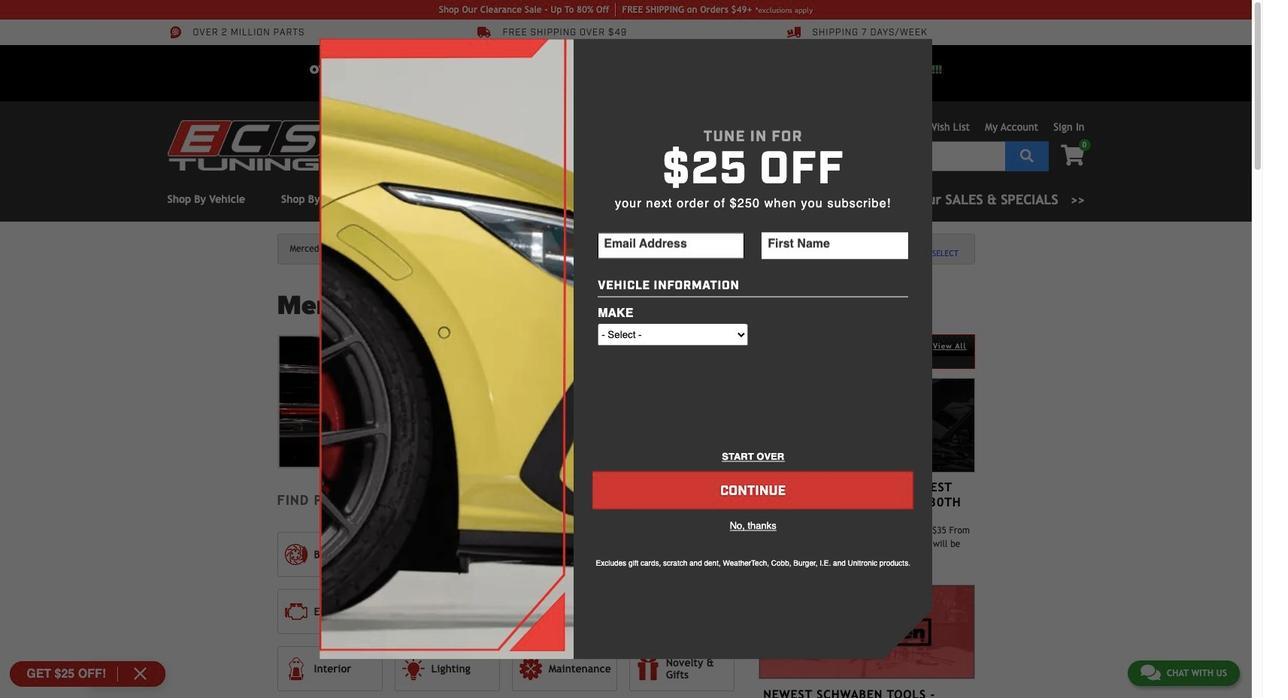 Task type: vqa. For each thing, say whether or not it's contained in the screenshot.
Delete icon
no



Task type: locate. For each thing, give the bounding box(es) containing it.
newest schwaben tools - lifetime replacement! image
[[759, 585, 975, 680]]

None text field
[[762, 233, 909, 259]]

ecs tuning 'spin to win' contest logo image
[[537, 51, 716, 89]]

dialog
[[0, 0, 1252, 699]]

None email field
[[598, 233, 745, 259]]

ecs tuning image
[[320, 23, 574, 660], [167, 120, 333, 171]]



Task type: describe. For each thing, give the bounding box(es) containing it.
search image
[[1020, 149, 1034, 162]]

comments image
[[433, 122, 445, 132]]

mercedes benz banner image image
[[277, 335, 735, 469]]

we are hosting our biggest show ever: june 29th & 30th image
[[759, 378, 975, 473]]

phone image
[[345, 122, 355, 132]]

Search text field
[[345, 141, 1005, 171]]



